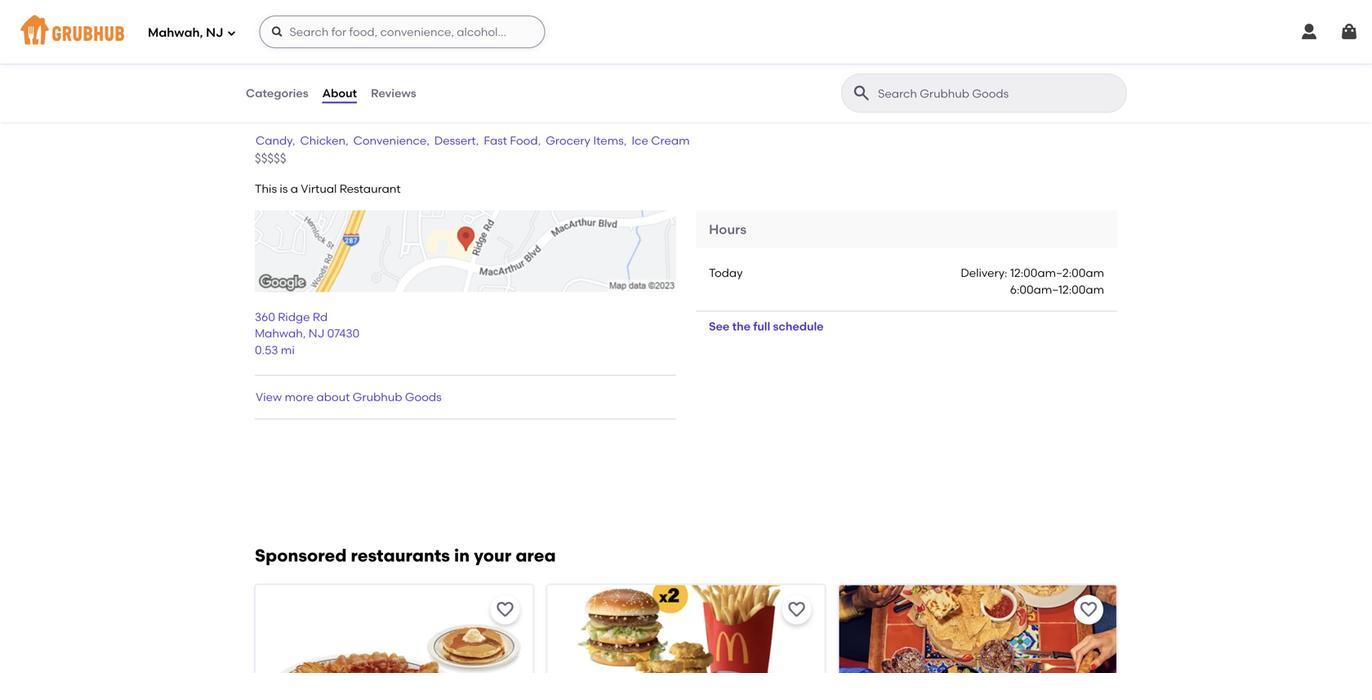 Task type: locate. For each thing, give the bounding box(es) containing it.
grubhub right about
[[353, 390, 402, 404]]

in
[[454, 545, 470, 566]]

restaurants
[[351, 545, 450, 566]]

$$$$$
[[255, 151, 286, 166]]

goods
[[347, 103, 411, 127], [405, 390, 442, 404]]

1 save this restaurant image from the left
[[787, 600, 807, 620]]

1 vertical spatial grubhub
[[353, 390, 402, 404]]

candy,
[[256, 134, 295, 148]]

reviews button
[[370, 64, 417, 123]]

save this restaurant image
[[787, 600, 807, 620], [1079, 600, 1099, 620]]

save this restaurant button for the chili's logo
[[1074, 595, 1104, 624]]

save this restaurant button
[[491, 595, 520, 624], [782, 595, 812, 624], [1074, 595, 1104, 624]]

info
[[475, 103, 513, 127]]

this
[[255, 182, 277, 196]]

the
[[733, 319, 751, 333]]

0 vertical spatial grubhub
[[255, 103, 342, 127]]

0 horizontal spatial svg image
[[227, 28, 237, 38]]

0.53
[[255, 343, 278, 357]]

svg image up categories
[[271, 25, 284, 38]]

nj right ,
[[309, 327, 325, 340]]

0 horizontal spatial nj
[[206, 25, 223, 40]]

1 horizontal spatial nj
[[309, 327, 325, 340]]

1 horizontal spatial save this restaurant button
[[782, 595, 812, 624]]

grubhub down categories
[[255, 103, 342, 127]]

0 vertical spatial nj
[[206, 25, 223, 40]]

2 horizontal spatial save this restaurant button
[[1074, 595, 1104, 624]]

0 horizontal spatial save this restaurant image
[[787, 600, 807, 620]]

svg image right mahwah, nj
[[227, 28, 237, 38]]

svg image
[[1340, 22, 1360, 42]]

0 horizontal spatial save this restaurant button
[[491, 595, 520, 624]]

hours
[[709, 221, 747, 237]]

1 horizontal spatial grubhub
[[353, 390, 402, 404]]

nj
[[206, 25, 223, 40], [309, 327, 325, 340]]

fast food, button
[[483, 132, 542, 150]]

see
[[709, 319, 730, 333]]

12:00am–2:00am
[[1011, 266, 1105, 280]]

mcdonald's logo image
[[548, 585, 825, 673]]

a
[[291, 182, 298, 196]]

grubhub
[[255, 103, 342, 127], [353, 390, 402, 404]]

categories button
[[245, 64, 309, 123]]

mahwah
[[255, 327, 303, 340]]

chicken, button
[[299, 132, 349, 150]]

1 horizontal spatial save this restaurant image
[[1079, 600, 1099, 620]]

1 vertical spatial nj
[[309, 327, 325, 340]]

nj right mahwah,
[[206, 25, 223, 40]]

view
[[256, 390, 282, 404]]

see the full schedule button
[[696, 312, 837, 341]]

mahwah, nj
[[148, 25, 223, 40]]

chicken,
[[300, 134, 349, 148]]

reviews
[[371, 86, 417, 100]]

grocery
[[546, 134, 591, 148]]

main navigation navigation
[[0, 0, 1373, 64]]

,
[[303, 327, 306, 340]]

save this restaurant image for the chili's logo
[[1079, 600, 1099, 620]]

schedule
[[773, 319, 824, 333]]

svg image
[[1300, 22, 1320, 42], [271, 25, 284, 38], [227, 28, 237, 38]]

2 save this restaurant image from the left
[[1079, 600, 1099, 620]]

your
[[474, 545, 512, 566]]

candy, button
[[255, 132, 296, 150]]

save this restaurant button for ihop logo
[[491, 595, 520, 624]]

360 ridge rd mahwah , nj 07430 0.53 mi
[[255, 310, 360, 357]]

grocery items, button
[[545, 132, 628, 150]]

is
[[280, 182, 288, 196]]

convenience, button
[[353, 132, 431, 150]]

2 save this restaurant button from the left
[[782, 595, 812, 624]]

360
[[255, 310, 275, 324]]

rd
[[313, 310, 328, 324]]

nj inside main navigation navigation
[[206, 25, 223, 40]]

ice cream button
[[631, 132, 691, 150]]

grubhub goods menu info candy, chicken, convenience, dessert, fast food, grocery items, ice cream $$$$$
[[255, 103, 690, 166]]

ice
[[632, 134, 649, 148]]

svg image left svg image at the right top
[[1300, 22, 1320, 42]]

restaurant
[[340, 182, 401, 196]]

dessert, button
[[434, 132, 480, 150]]

view more about grubhub goods
[[256, 390, 442, 404]]

menu
[[416, 103, 470, 127]]

1 save this restaurant button from the left
[[491, 595, 520, 624]]

dessert,
[[435, 134, 479, 148]]

0 horizontal spatial grubhub
[[255, 103, 342, 127]]

ihop logo image
[[256, 585, 533, 673]]

0 vertical spatial goods
[[347, 103, 411, 127]]

3 save this restaurant button from the left
[[1074, 595, 1104, 624]]



Task type: vqa. For each thing, say whether or not it's contained in the screenshot.
Virtual
yes



Task type: describe. For each thing, give the bounding box(es) containing it.
see the full schedule
[[709, 319, 824, 333]]

area
[[516, 545, 556, 566]]

sponsored restaurants in your area
[[255, 545, 556, 566]]

07430
[[327, 327, 360, 340]]

food,
[[510, 134, 541, 148]]

magnifying glass icon image
[[852, 83, 872, 103]]

sponsored
[[255, 545, 347, 566]]

fast
[[484, 134, 507, 148]]

goods inside grubhub goods menu info candy, chicken, convenience, dessert, fast food, grocery items, ice cream $$$$$
[[347, 103, 411, 127]]

2 horizontal spatial svg image
[[1300, 22, 1320, 42]]

save this restaurant image for mcdonald's logo
[[787, 600, 807, 620]]

chili's logo image
[[840, 585, 1117, 673]]

more
[[285, 390, 314, 404]]

nj inside 360 ridge rd mahwah , nj 07430 0.53 mi
[[309, 327, 325, 340]]

virtual
[[301, 182, 337, 196]]

1 vertical spatial goods
[[405, 390, 442, 404]]

mi
[[281, 343, 295, 357]]

items,
[[593, 134, 627, 148]]

save this restaurant button for mcdonald's logo
[[782, 595, 812, 624]]

today
[[709, 266, 743, 280]]

convenience,
[[354, 134, 430, 148]]

ridge
[[278, 310, 310, 324]]

grubhub inside grubhub goods menu info candy, chicken, convenience, dessert, fast food, grocery items, ice cream $$$$$
[[255, 103, 342, 127]]

cream
[[651, 134, 690, 148]]

Search for food, convenience, alcohol... search field
[[259, 16, 545, 48]]

this is a virtual restaurant
[[255, 182, 401, 196]]

about
[[322, 86, 357, 100]]

mahwah,
[[148, 25, 203, 40]]

save this restaurant image
[[495, 600, 515, 620]]

about
[[317, 390, 350, 404]]

6:00am–12:00am
[[1011, 283, 1105, 296]]

full
[[754, 319, 771, 333]]

delivery: 12:00am–2:00am 6:00am–12:00am
[[961, 266, 1105, 296]]

categories
[[246, 86, 309, 100]]

about button
[[322, 64, 358, 123]]

delivery:
[[961, 266, 1008, 280]]

1 horizontal spatial svg image
[[271, 25, 284, 38]]

Search Grubhub Goods search field
[[877, 86, 1122, 101]]



